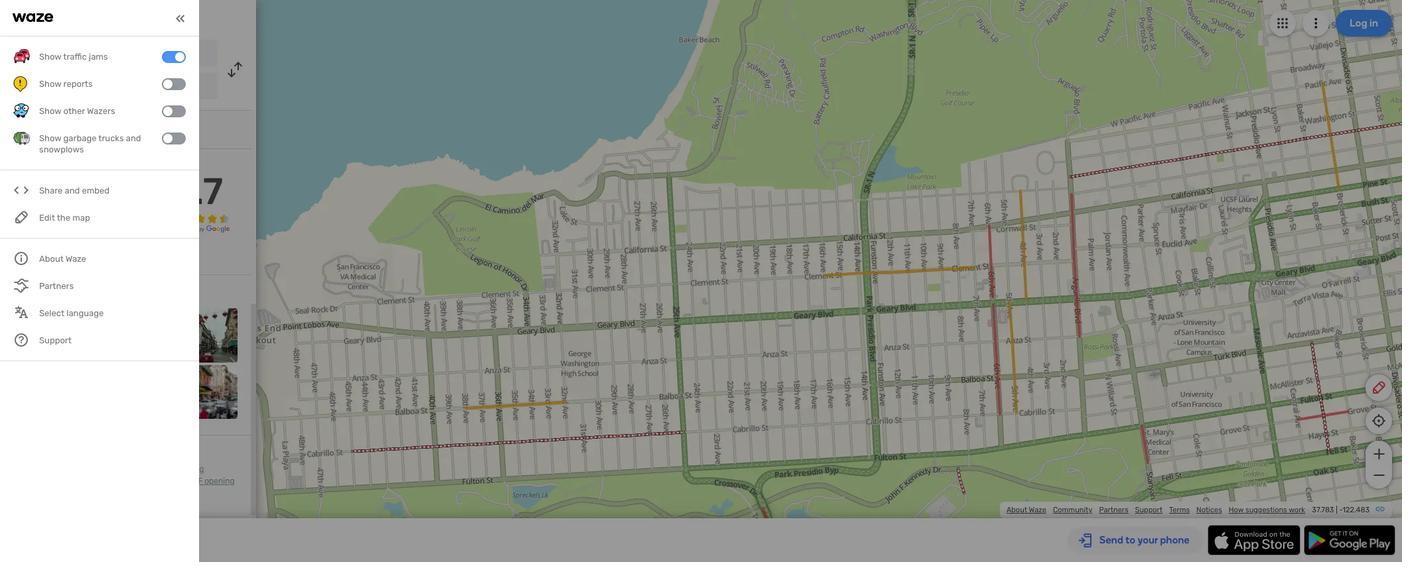 Task type: vqa. For each thing, say whether or not it's contained in the screenshot.
SF
yes



Task type: locate. For each thing, give the bounding box(es) containing it.
summary
[[46, 159, 87, 171]]

chinatown, sf driving directions link
[[13, 465, 204, 487]]

5
[[13, 177, 19, 188]]

0 vertical spatial san
[[48, 48, 65, 60]]

0 vertical spatial sf
[[167, 465, 177, 475]]

1 vertical spatial directions
[[13, 477, 50, 487]]

review summary
[[13, 159, 87, 171]]

chinatown, sf driving directions
[[13, 465, 204, 487]]

directions up hours
[[13, 477, 50, 487]]

1 vertical spatial san
[[100, 83, 114, 92]]

image 4 of chinatown, sf image
[[184, 309, 238, 363]]

sf inside chinatown, sf opening hours
[[193, 477, 203, 487]]

ca,
[[156, 83, 168, 92]]

community
[[1053, 507, 1093, 515]]

sf inside 'chinatown, sf driving directions'
[[167, 465, 177, 475]]

37.783
[[1313, 507, 1335, 515]]

share and embed link
[[13, 178, 186, 205]]

0 horizontal spatial directions
[[13, 477, 50, 487]]

0 vertical spatial chinatown,
[[123, 465, 165, 475]]

and
[[65, 186, 80, 196]]

share and embed
[[39, 186, 110, 196]]

2
[[13, 209, 19, 220]]

usa
[[170, 83, 186, 92]]

chinatown, down driving
[[149, 477, 191, 487]]

location image
[[13, 78, 29, 94]]

image 3 of chinatown, sf image
[[127, 309, 181, 363]]

san
[[48, 48, 65, 60], [100, 83, 114, 92]]

waze
[[1029, 507, 1047, 515]]

122.483
[[1343, 507, 1370, 515]]

about waze community partners support terms notices how suggestions work
[[1007, 507, 1306, 515]]

0 horizontal spatial san
[[48, 48, 65, 60]]

0 horizontal spatial sf
[[167, 465, 177, 475]]

1 vertical spatial chinatown,
[[149, 477, 191, 487]]

san inside chinatown san francisco, ca, usa
[[100, 83, 114, 92]]

zoom out image
[[1371, 468, 1388, 484]]

chinatown, up chinatown, sf opening hours link
[[123, 465, 165, 475]]

partners link
[[1100, 507, 1129, 515]]

sf left driving
[[167, 465, 177, 475]]

|
[[1336, 507, 1338, 515]]

chinatown, for opening
[[149, 477, 191, 487]]

sf
[[167, 465, 177, 475], [193, 477, 203, 487]]

-
[[1340, 507, 1343, 515]]

directions up san francisco button on the left of page
[[122, 11, 177, 25]]

hours
[[13, 489, 35, 499]]

directions inside 'chinatown, sf driving directions'
[[13, 477, 50, 487]]

1 vertical spatial sf
[[193, 477, 203, 487]]

directions
[[122, 11, 177, 25], [13, 477, 50, 487]]

8
[[13, 289, 19, 300]]

support
[[1136, 507, 1163, 515]]

1 horizontal spatial san
[[100, 83, 114, 92]]

chinatown, inside chinatown, sf opening hours
[[149, 477, 191, 487]]

0 vertical spatial directions
[[122, 11, 177, 25]]

8 photos
[[13, 289, 52, 300]]

chinatown
[[48, 82, 95, 93]]

driving
[[178, 465, 204, 475]]

chinatown,
[[123, 465, 165, 475], [149, 477, 191, 487]]

reviews
[[39, 252, 72, 263]]

show reviews
[[13, 252, 72, 263]]

sf down driving
[[193, 477, 203, 487]]

san left the 'francisco'
[[48, 48, 65, 60]]

notices
[[1197, 507, 1223, 515]]

embed
[[82, 186, 110, 196]]

chinatown, for driving
[[123, 465, 165, 475]]

chinatown, inside 'chinatown, sf driving directions'
[[123, 465, 165, 475]]

san left francisco,
[[100, 83, 114, 92]]

1 horizontal spatial sf
[[193, 477, 203, 487]]



Task type: describe. For each thing, give the bounding box(es) containing it.
community link
[[1053, 507, 1093, 515]]

work
[[1289, 507, 1306, 515]]

image 2 of chinatown, sf image
[[70, 309, 124, 363]]

francisco,
[[116, 83, 154, 92]]

terms
[[1170, 507, 1190, 515]]

support link
[[1136, 507, 1163, 515]]

sf for driving
[[167, 465, 177, 475]]

pencil image
[[1371, 380, 1387, 396]]

5 4 2 1
[[13, 177, 19, 231]]

chinatown, sf opening hours link
[[13, 477, 235, 499]]

opening
[[205, 477, 235, 487]]

how suggestions work link
[[1229, 507, 1306, 515]]

san inside button
[[48, 48, 65, 60]]

link image
[[1375, 505, 1386, 515]]

1
[[13, 219, 17, 231]]

francisco
[[67, 48, 109, 60]]

partners
[[1100, 507, 1129, 515]]

zoom in image
[[1371, 447, 1388, 463]]

37.783 | -122.483
[[1313, 507, 1370, 515]]

driving
[[79, 11, 119, 25]]

computer image
[[13, 119, 29, 135]]

notices link
[[1197, 507, 1223, 515]]

1 horizontal spatial directions
[[122, 11, 177, 25]]

terms link
[[1170, 507, 1190, 515]]

code image
[[13, 183, 30, 199]]

share
[[39, 186, 63, 196]]

san francisco button
[[39, 40, 218, 66]]

chinatown san francisco, ca, usa
[[48, 82, 186, 93]]

chinatown, sf opening hours
[[13, 477, 235, 499]]

americanchinatown.com
[[40, 121, 147, 133]]

about
[[1007, 507, 1028, 515]]

4
[[13, 187, 19, 199]]

driving directions
[[79, 11, 177, 25]]

sf for opening
[[193, 477, 203, 487]]

image 8 of chinatown, sf image
[[184, 366, 238, 420]]

4.7
[[170, 170, 223, 214]]

image 1 of chinatown, sf image
[[13, 309, 67, 363]]

show
[[13, 252, 37, 263]]

review
[[13, 159, 44, 171]]

how
[[1229, 507, 1244, 515]]

suggestions
[[1246, 507, 1288, 515]]

current location image
[[13, 45, 29, 61]]

photos
[[21, 289, 52, 300]]

san francisco
[[48, 48, 109, 60]]

about waze link
[[1007, 507, 1047, 515]]



